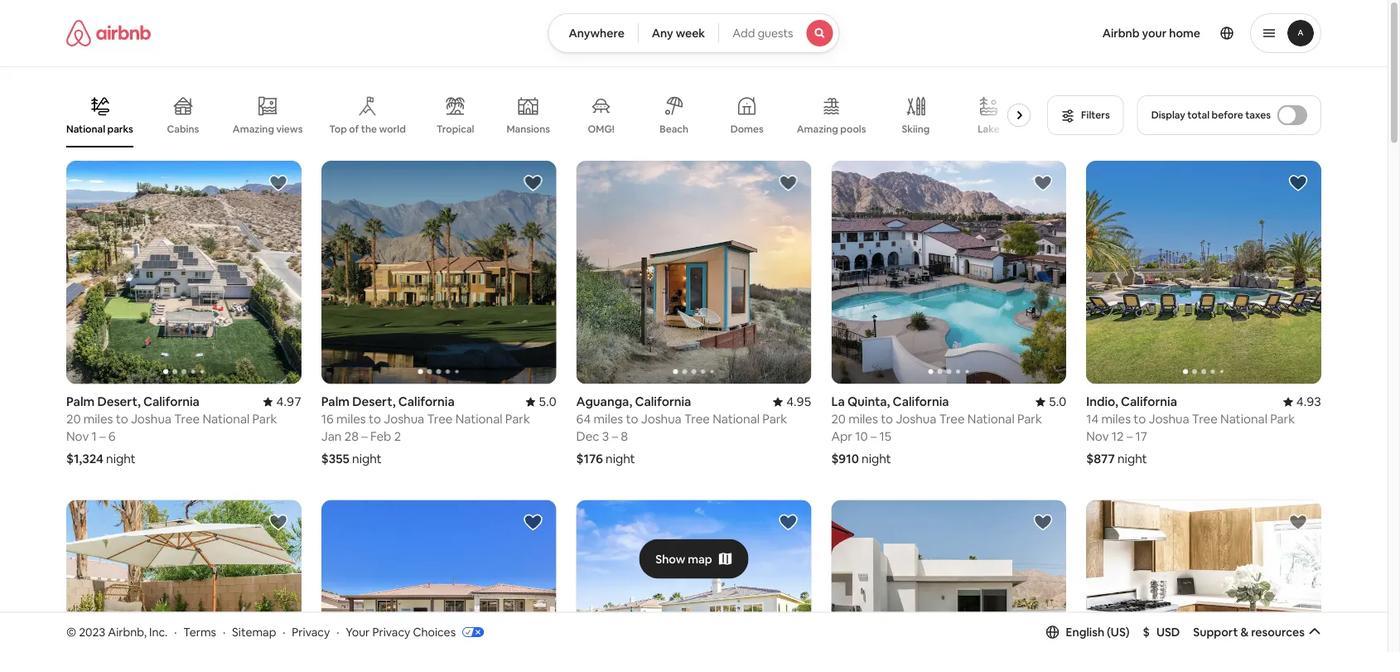 Task type: vqa. For each thing, say whether or not it's contained in the screenshot.


Task type: describe. For each thing, give the bounding box(es) containing it.
your
[[1143, 26, 1167, 41]]

park for la quinta, california 20 miles to joshua tree national park apr 10 – 15 $910 night
[[1018, 411, 1043, 427]]

airbnb your home link
[[1093, 16, 1211, 51]]

taxes
[[1246, 109, 1271, 121]]

$1,324
[[66, 451, 104, 467]]

terms · sitemap · privacy
[[183, 625, 330, 640]]

$ usd
[[1143, 625, 1181, 640]]

lake
[[978, 123, 1000, 136]]

profile element
[[860, 0, 1322, 66]]

before
[[1212, 109, 1244, 121]]

$877
[[1087, 451, 1115, 467]]

add to wishlist: la quinta, california image
[[1034, 173, 1054, 193]]

national inside palm desert, california 20 miles to joshua tree national park nov 1 – 6 $1,324 night
[[203, 411, 250, 427]]

national inside la quinta, california 20 miles to joshua tree national park apr 10 – 15 $910 night
[[968, 411, 1015, 427]]

20 for palm
[[66, 411, 81, 427]]

to inside "indio, california 14 miles to joshua tree national park nov 12 – 17 $877 night"
[[1134, 411, 1147, 427]]

english (us)
[[1066, 625, 1130, 640]]

10
[[856, 429, 868, 445]]

1
[[92, 429, 97, 445]]

miles inside aguanga, california 64 miles to joshua tree national park dec 3 – 8 $176 night
[[594, 411, 623, 427]]

amazing views
[[233, 122, 303, 135]]

joshua inside aguanga, california 64 miles to joshua tree national park dec 3 – 8 $176 night
[[641, 411, 682, 427]]

$
[[1143, 625, 1150, 640]]

nov inside "indio, california 14 miles to joshua tree national park nov 12 – 17 $877 night"
[[1087, 429, 1109, 445]]

2 privacy from the left
[[372, 625, 411, 640]]

group containing national parks
[[66, 83, 1038, 148]]

la quinta, california 20 miles to joshua tree national park apr 10 – 15 $910 night
[[832, 394, 1043, 467]]

14
[[1087, 411, 1099, 427]]

airbnb,
[[108, 625, 147, 640]]

2 add to wishlist: indio, california image from the left
[[523, 513, 543, 533]]

desert, for feb
[[352, 394, 396, 410]]

5.0 for la quinta, california 20 miles to joshua tree national park apr 10 – 15 $910 night
[[1049, 394, 1067, 410]]

jan
[[321, 429, 342, 445]]

california inside "indio, california 14 miles to joshua tree national park nov 12 – 17 $877 night"
[[1121, 394, 1178, 410]]

pools
[[841, 123, 866, 136]]

aguanga, california 64 miles to joshua tree national park dec 3 – 8 $176 night
[[577, 394, 788, 467]]

night inside aguanga, california 64 miles to joshua tree national park dec 3 – 8 $176 night
[[606, 451, 635, 467]]

palm for 16
[[321, 394, 350, 410]]

national inside aguanga, california 64 miles to joshua tree national park dec 3 – 8 $176 night
[[713, 411, 760, 427]]

anywhere
[[569, 26, 625, 41]]

$910
[[832, 451, 859, 467]]

english
[[1066, 625, 1105, 640]]

joshua inside "indio, california 14 miles to joshua tree national park nov 12 – 17 $877 night"
[[1149, 411, 1190, 427]]

©
[[66, 625, 76, 640]]

map
[[688, 552, 713, 567]]

add to wishlist: palm springs, california image
[[1289, 513, 1309, 533]]

– for feb
[[361, 429, 368, 445]]

(us)
[[1107, 625, 1130, 640]]

any
[[652, 26, 674, 41]]

the
[[361, 123, 377, 136]]

2023
[[79, 625, 105, 640]]

sitemap
[[232, 625, 276, 640]]

28
[[344, 429, 359, 445]]

– for 6
[[100, 429, 106, 445]]

4.95
[[787, 394, 812, 410]]

night inside palm desert, california 16 miles to joshua tree national park jan 28 – feb 2 $355 night
[[352, 451, 382, 467]]

4.97 out of 5 average rating image
[[263, 394, 302, 410]]

terms link
[[183, 625, 216, 640]]

&
[[1241, 625, 1249, 640]]

la
[[832, 394, 845, 410]]

– for 15
[[871, 429, 877, 445]]

tree for nov 1 – 6
[[174, 411, 200, 427]]

palm desert, california 16 miles to joshua tree national park jan 28 – feb 2 $355 night
[[321, 394, 530, 467]]

to for 6
[[116, 411, 128, 427]]

miles for 1
[[84, 411, 113, 427]]

sitemap link
[[232, 625, 276, 640]]

parks
[[107, 122, 133, 135]]

to inside aguanga, california 64 miles to joshua tree national park dec 3 – 8 $176 night
[[626, 411, 639, 427]]

any week
[[652, 26, 705, 41]]

desert, for 6
[[97, 394, 141, 410]]

quinta,
[[848, 394, 890, 410]]

airbnb
[[1103, 26, 1140, 41]]

week
[[676, 26, 705, 41]]

add
[[733, 26, 755, 41]]

display total before taxes button
[[1138, 95, 1322, 135]]

any week button
[[638, 13, 720, 53]]

4.97
[[276, 394, 302, 410]]

palm desert, california 20 miles to joshua tree national park nov 1 – 6 $1,324 night
[[66, 394, 277, 467]]

add to wishlist: aguanga, california image
[[779, 173, 798, 193]]

national inside "indio, california 14 miles to joshua tree national park nov 12 – 17 $877 night"
[[1221, 411, 1268, 427]]

add guests button
[[719, 13, 840, 53]]

2 · from the left
[[223, 625, 226, 640]]

4.93 out of 5 average rating image
[[1284, 394, 1322, 410]]

8
[[621, 429, 628, 445]]

filters
[[1082, 109, 1110, 121]]

5.0 out of 5 average rating image
[[1036, 394, 1067, 410]]

64
[[577, 411, 591, 427]]

filters button
[[1048, 95, 1124, 135]]

12
[[1112, 429, 1124, 445]]

cabins
[[167, 123, 199, 136]]

tree for jan 28 – feb 2
[[427, 411, 453, 427]]

usd
[[1157, 625, 1181, 640]]

airbnb your home
[[1103, 26, 1201, 41]]

add to wishlist: indio, california image
[[1289, 173, 1309, 193]]



Task type: locate. For each thing, give the bounding box(es) containing it.
2
[[394, 429, 401, 445]]

support
[[1194, 625, 1239, 640]]

domes
[[731, 123, 764, 136]]

of
[[349, 123, 359, 136]]

1 horizontal spatial nov
[[1087, 429, 1109, 445]]

desert,
[[97, 394, 141, 410], [352, 394, 396, 410]]

night down "17"
[[1118, 451, 1148, 467]]

miles up 10
[[849, 411, 878, 427]]

to inside palm desert, california 20 miles to joshua tree national park nov 1 – 6 $1,324 night
[[116, 411, 128, 427]]

group
[[66, 83, 1038, 148], [66, 161, 302, 384], [321, 161, 557, 384], [577, 161, 812, 384], [832, 161, 1067, 384], [1087, 161, 1322, 384], [66, 500, 302, 652], [321, 500, 557, 652], [577, 500, 812, 652], [832, 500, 1067, 652], [1087, 500, 1322, 652]]

– right 3
[[612, 429, 618, 445]]

miles inside "indio, california 14 miles to joshua tree national park nov 12 – 17 $877 night"
[[1102, 411, 1131, 427]]

desert, up feb
[[352, 394, 396, 410]]

skiing
[[902, 123, 930, 136]]

1 privacy from the left
[[292, 625, 330, 640]]

20 down la
[[832, 411, 846, 427]]

4 · from the left
[[337, 625, 339, 640]]

miles up 12
[[1102, 411, 1131, 427]]

california inside palm desert, california 16 miles to joshua tree national park jan 28 – feb 2 $355 night
[[398, 394, 455, 410]]

3 night from the left
[[862, 451, 892, 467]]

tree for apr 10 – 15
[[940, 411, 965, 427]]

1 5.0 from the left
[[539, 394, 557, 410]]

show
[[656, 552, 686, 567]]

20
[[66, 411, 81, 427], [832, 411, 846, 427]]

© 2023 airbnb, inc. ·
[[66, 625, 177, 640]]

park inside aguanga, california 64 miles to joshua tree national park dec 3 – 8 $176 night
[[763, 411, 788, 427]]

omg!
[[588, 123, 615, 136]]

add to wishlist: indio, california image
[[268, 513, 288, 533], [523, 513, 543, 533], [779, 513, 798, 533]]

·
[[174, 625, 177, 640], [223, 625, 226, 640], [283, 625, 286, 640], [337, 625, 339, 640]]

amazing
[[233, 122, 274, 135], [797, 123, 839, 136]]

– right 28
[[361, 429, 368, 445]]

tree inside aguanga, california 64 miles to joshua tree national park dec 3 – 8 $176 night
[[685, 411, 710, 427]]

california inside la quinta, california 20 miles to joshua tree national park apr 10 – 15 $910 night
[[893, 394, 949, 410]]

3 add to wishlist: indio, california image from the left
[[779, 513, 798, 533]]

beach
[[660, 123, 689, 136]]

1 horizontal spatial add to wishlist: indio, california image
[[523, 513, 543, 533]]

amazing pools
[[797, 123, 866, 136]]

desert, inside palm desert, california 16 miles to joshua tree national park jan 28 – feb 2 $355 night
[[352, 394, 396, 410]]

5 night from the left
[[1118, 451, 1148, 467]]

0 horizontal spatial privacy
[[292, 625, 330, 640]]

palm up 16
[[321, 394, 350, 410]]

– inside palm desert, california 20 miles to joshua tree national park nov 1 – 6 $1,324 night
[[100, 429, 106, 445]]

– left "17"
[[1127, 429, 1133, 445]]

support & resources button
[[1194, 625, 1322, 640]]

guests
[[758, 26, 794, 41]]

1 to from the left
[[116, 411, 128, 427]]

4 tree from the left
[[685, 411, 710, 427]]

5 miles from the left
[[1102, 411, 1131, 427]]

indio,
[[1087, 394, 1119, 410]]

night down 6
[[106, 451, 136, 467]]

5 to from the left
[[1134, 411, 1147, 427]]

miles inside palm desert, california 20 miles to joshua tree national park nov 1 – 6 $1,324 night
[[84, 411, 113, 427]]

add guests
[[733, 26, 794, 41]]

1 park from the left
[[252, 411, 277, 427]]

None search field
[[548, 13, 840, 53]]

tree inside palm desert, california 20 miles to joshua tree national park nov 1 – 6 $1,324 night
[[174, 411, 200, 427]]

2 tree from the left
[[427, 411, 453, 427]]

miles up 1
[[84, 411, 113, 427]]

apr
[[832, 429, 853, 445]]

joshua inside palm desert, california 16 miles to joshua tree national park jan 28 – feb 2 $355 night
[[384, 411, 425, 427]]

to for 15
[[881, 411, 894, 427]]

3 california from the left
[[893, 394, 949, 410]]

5 joshua from the left
[[1149, 411, 1190, 427]]

· right inc.
[[174, 625, 177, 640]]

5 – from the left
[[1127, 429, 1133, 445]]

2 joshua from the left
[[384, 411, 425, 427]]

0 horizontal spatial amazing
[[233, 122, 274, 135]]

tree inside "indio, california 14 miles to joshua tree national park nov 12 – 17 $877 night"
[[1193, 411, 1218, 427]]

miles for 28
[[337, 411, 366, 427]]

none search field containing anywhere
[[548, 13, 840, 53]]

1 joshua from the left
[[131, 411, 172, 427]]

joshua for jan 28 – feb 2
[[384, 411, 425, 427]]

20 up $1,324
[[66, 411, 81, 427]]

anywhere button
[[548, 13, 639, 53]]

1 add to wishlist: indio, california image from the left
[[268, 513, 288, 533]]

park down 4.95 out of 5 average rating image
[[763, 411, 788, 427]]

to for feb
[[369, 411, 381, 427]]

joshua inside la quinta, california 20 miles to joshua tree national park apr 10 – 15 $910 night
[[896, 411, 937, 427]]

miles inside la quinta, california 20 miles to joshua tree national park apr 10 – 15 $910 night
[[849, 411, 878, 427]]

to inside palm desert, california 16 miles to joshua tree national park jan 28 – feb 2 $355 night
[[369, 411, 381, 427]]

joshua for nov 1 – 6
[[131, 411, 172, 427]]

0 horizontal spatial 20
[[66, 411, 81, 427]]

to
[[116, 411, 128, 427], [369, 411, 381, 427], [881, 411, 894, 427], [626, 411, 639, 427], [1134, 411, 1147, 427]]

add to wishlist: palm desert, california image
[[268, 173, 288, 193]]

park inside "indio, california 14 miles to joshua tree national park nov 12 – 17 $877 night"
[[1271, 411, 1296, 427]]

national
[[66, 122, 105, 135], [203, 411, 250, 427], [456, 411, 503, 427], [968, 411, 1015, 427], [713, 411, 760, 427], [1221, 411, 1268, 427]]

palm for 20
[[66, 394, 95, 410]]

– left 15
[[871, 429, 877, 445]]

park for palm desert, california 16 miles to joshua tree national park jan 28 – feb 2 $355 night
[[505, 411, 530, 427]]

1 horizontal spatial desert,
[[352, 394, 396, 410]]

2 horizontal spatial add to wishlist: indio, california image
[[779, 513, 798, 533]]

4.95 out of 5 average rating image
[[773, 394, 812, 410]]

night down 15
[[862, 451, 892, 467]]

choices
[[413, 625, 456, 640]]

· right terms link
[[223, 625, 226, 640]]

3 · from the left
[[283, 625, 286, 640]]

miles up 3
[[594, 411, 623, 427]]

3 miles from the left
[[849, 411, 878, 427]]

tropical
[[437, 123, 474, 136]]

privacy right your
[[372, 625, 411, 640]]

privacy link
[[292, 625, 330, 640]]

night inside palm desert, california 20 miles to joshua tree national park nov 1 – 6 $1,324 night
[[106, 451, 136, 467]]

total
[[1188, 109, 1210, 121]]

1 horizontal spatial 20
[[832, 411, 846, 427]]

2 california from the left
[[398, 394, 455, 410]]

1 horizontal spatial amazing
[[797, 123, 839, 136]]

display total before taxes
[[1152, 109, 1271, 121]]

miles for 10
[[849, 411, 878, 427]]

show map button
[[639, 539, 749, 579]]

nov down 14
[[1087, 429, 1109, 445]]

1 horizontal spatial 5.0
[[1049, 394, 1067, 410]]

2 nov from the left
[[1087, 429, 1109, 445]]

park down the 4.97 out of 5 average rating icon
[[252, 411, 277, 427]]

15
[[880, 429, 892, 445]]

support & resources
[[1194, 625, 1305, 640]]

1 – from the left
[[100, 429, 106, 445]]

0 horizontal spatial desert,
[[97, 394, 141, 410]]

amazing for amazing pools
[[797, 123, 839, 136]]

california inside palm desert, california 20 miles to joshua tree national park nov 1 – 6 $1,324 night
[[143, 394, 200, 410]]

to inside la quinta, california 20 miles to joshua tree national park apr 10 – 15 $910 night
[[881, 411, 894, 427]]

amazing left views
[[233, 122, 274, 135]]

english (us) button
[[1046, 625, 1130, 640]]

20 inside palm desert, california 20 miles to joshua tree national park nov 1 – 6 $1,324 night
[[66, 411, 81, 427]]

inc.
[[149, 625, 168, 640]]

park for palm desert, california 20 miles to joshua tree national park nov 1 – 6 $1,324 night
[[252, 411, 277, 427]]

2 to from the left
[[369, 411, 381, 427]]

· left privacy link
[[283, 625, 286, 640]]

3
[[602, 429, 609, 445]]

– inside la quinta, california 20 miles to joshua tree national park apr 10 – 15 $910 night
[[871, 429, 877, 445]]

6
[[108, 429, 116, 445]]

4 joshua from the left
[[641, 411, 682, 427]]

privacy left your
[[292, 625, 330, 640]]

miles up 28
[[337, 411, 366, 427]]

add to wishlist: la quinta, california image
[[1034, 513, 1054, 533]]

night inside la quinta, california 20 miles to joshua tree national park apr 10 – 15 $910 night
[[862, 451, 892, 467]]

5.0 for palm desert, california 16 miles to joshua tree national park jan 28 – feb 2 $355 night
[[539, 394, 557, 410]]

views
[[276, 122, 303, 135]]

national parks
[[66, 122, 133, 135]]

0 horizontal spatial 5.0
[[539, 394, 557, 410]]

top of the world
[[329, 123, 406, 136]]

night
[[106, 451, 136, 467], [352, 451, 382, 467], [862, 451, 892, 467], [606, 451, 635, 467], [1118, 451, 1148, 467]]

5 park from the left
[[1271, 411, 1296, 427]]

4.93
[[1297, 394, 1322, 410]]

night inside "indio, california 14 miles to joshua tree national park nov 12 – 17 $877 night"
[[1118, 451, 1148, 467]]

privacy
[[292, 625, 330, 640], [372, 625, 411, 640]]

nov inside palm desert, california 20 miles to joshua tree national park nov 1 – 6 $1,324 night
[[66, 429, 89, 445]]

tree
[[174, 411, 200, 427], [427, 411, 453, 427], [940, 411, 965, 427], [685, 411, 710, 427], [1193, 411, 1218, 427]]

2 5.0 from the left
[[1049, 394, 1067, 410]]

0 horizontal spatial palm
[[66, 394, 95, 410]]

1 miles from the left
[[84, 411, 113, 427]]

2 20 from the left
[[832, 411, 846, 427]]

add to wishlist: palm desert, california image
[[523, 173, 543, 193]]

palm
[[66, 394, 95, 410], [321, 394, 350, 410]]

2 park from the left
[[505, 411, 530, 427]]

3 park from the left
[[1018, 411, 1043, 427]]

3 to from the left
[[881, 411, 894, 427]]

park inside la quinta, california 20 miles to joshua tree national park apr 10 – 15 $910 night
[[1018, 411, 1043, 427]]

nov
[[66, 429, 89, 445], [1087, 429, 1109, 445]]

1 desert, from the left
[[97, 394, 141, 410]]

4 – from the left
[[612, 429, 618, 445]]

3 joshua from the left
[[896, 411, 937, 427]]

· left your
[[337, 625, 339, 640]]

feb
[[370, 429, 392, 445]]

5 tree from the left
[[1193, 411, 1218, 427]]

1 california from the left
[[143, 394, 200, 410]]

3 – from the left
[[871, 429, 877, 445]]

20 inside la quinta, california 20 miles to joshua tree national park apr 10 – 15 $910 night
[[832, 411, 846, 427]]

amazing for amazing views
[[233, 122, 274, 135]]

nov left 1
[[66, 429, 89, 445]]

display
[[1152, 109, 1186, 121]]

2 night from the left
[[352, 451, 382, 467]]

1 horizontal spatial palm
[[321, 394, 350, 410]]

joshua inside palm desert, california 20 miles to joshua tree national park nov 1 – 6 $1,324 night
[[131, 411, 172, 427]]

– inside aguanga, california 64 miles to joshua tree national park dec 3 – 8 $176 night
[[612, 429, 618, 445]]

0 horizontal spatial add to wishlist: indio, california image
[[268, 513, 288, 533]]

$355
[[321, 451, 350, 467]]

4 california from the left
[[635, 394, 692, 410]]

dec
[[577, 429, 600, 445]]

california for apr 10 – 15
[[893, 394, 949, 410]]

4 to from the left
[[626, 411, 639, 427]]

1 night from the left
[[106, 451, 136, 467]]

california
[[143, 394, 200, 410], [398, 394, 455, 410], [893, 394, 949, 410], [635, 394, 692, 410], [1121, 394, 1178, 410]]

1 · from the left
[[174, 625, 177, 640]]

park down 4.93 out of 5 average rating icon on the bottom
[[1271, 411, 1296, 427]]

resources
[[1252, 625, 1305, 640]]

aguanga,
[[577, 394, 633, 410]]

park down 5.0 out of 5 average rating image
[[505, 411, 530, 427]]

2 miles from the left
[[337, 411, 366, 427]]

park inside palm desert, california 20 miles to joshua tree national park nov 1 – 6 $1,324 night
[[252, 411, 277, 427]]

night down 8
[[606, 451, 635, 467]]

park inside palm desert, california 16 miles to joshua tree national park jan 28 – feb 2 $355 night
[[505, 411, 530, 427]]

terms
[[183, 625, 216, 640]]

california for nov 1 – 6
[[143, 394, 200, 410]]

4 park from the left
[[763, 411, 788, 427]]

palm inside palm desert, california 16 miles to joshua tree national park jan 28 – feb 2 $355 night
[[321, 394, 350, 410]]

1 20 from the left
[[66, 411, 81, 427]]

1 horizontal spatial privacy
[[372, 625, 411, 640]]

miles inside palm desert, california 16 miles to joshua tree national park jan 28 – feb 2 $355 night
[[337, 411, 366, 427]]

joshua for apr 10 – 15
[[896, 411, 937, 427]]

1 nov from the left
[[66, 429, 89, 445]]

palm inside palm desert, california 20 miles to joshua tree national park nov 1 – 6 $1,324 night
[[66, 394, 95, 410]]

tree inside la quinta, california 20 miles to joshua tree national park apr 10 – 15 $910 night
[[940, 411, 965, 427]]

5 california from the left
[[1121, 394, 1178, 410]]

1 tree from the left
[[174, 411, 200, 427]]

5.0 left indio,
[[1049, 394, 1067, 410]]

4 night from the left
[[606, 451, 635, 467]]

5.0 left aguanga,
[[539, 394, 557, 410]]

indio, california 14 miles to joshua tree national park nov 12 – 17 $877 night
[[1087, 394, 1296, 467]]

california for jan 28 – feb 2
[[398, 394, 455, 410]]

– right 1
[[100, 429, 106, 445]]

17
[[1136, 429, 1148, 445]]

california inside aguanga, california 64 miles to joshua tree national park dec 3 – 8 $176 night
[[635, 394, 692, 410]]

3 tree from the left
[[940, 411, 965, 427]]

2 – from the left
[[361, 429, 368, 445]]

4 miles from the left
[[594, 411, 623, 427]]

night down feb
[[352, 451, 382, 467]]

1 palm from the left
[[66, 394, 95, 410]]

5.0
[[539, 394, 557, 410], [1049, 394, 1067, 410]]

– inside "indio, california 14 miles to joshua tree national park nov 12 – 17 $877 night"
[[1127, 429, 1133, 445]]

0 horizontal spatial nov
[[66, 429, 89, 445]]

park down 5.0 out of 5 average rating icon
[[1018, 411, 1043, 427]]

your privacy choices link
[[346, 625, 484, 641]]

your privacy choices
[[346, 625, 456, 640]]

mansions
[[507, 123, 550, 136]]

show map
[[656, 552, 713, 567]]

home
[[1170, 26, 1201, 41]]

palm up 1
[[66, 394, 95, 410]]

national inside palm desert, california 16 miles to joshua tree national park jan 28 – feb 2 $355 night
[[456, 411, 503, 427]]

20 for la
[[832, 411, 846, 427]]

your
[[346, 625, 370, 640]]

desert, up 6
[[97, 394, 141, 410]]

2 desert, from the left
[[352, 394, 396, 410]]

world
[[379, 123, 406, 136]]

amazing left pools
[[797, 123, 839, 136]]

desert, inside palm desert, california 20 miles to joshua tree national park nov 1 – 6 $1,324 night
[[97, 394, 141, 410]]

2 palm from the left
[[321, 394, 350, 410]]

5.0 out of 5 average rating image
[[526, 394, 557, 410]]

– inside palm desert, california 16 miles to joshua tree national park jan 28 – feb 2 $355 night
[[361, 429, 368, 445]]

tree inside palm desert, california 16 miles to joshua tree national park jan 28 – feb 2 $355 night
[[427, 411, 453, 427]]

joshua
[[131, 411, 172, 427], [384, 411, 425, 427], [896, 411, 937, 427], [641, 411, 682, 427], [1149, 411, 1190, 427]]

top
[[329, 123, 347, 136]]



